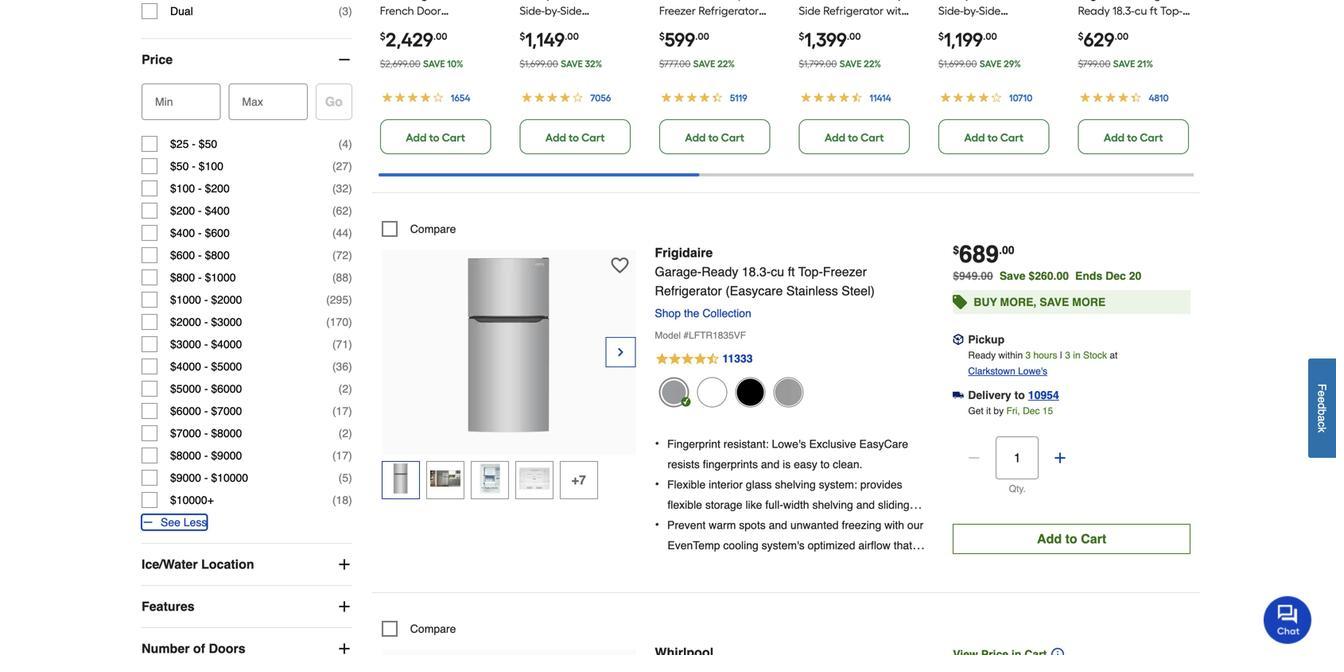 Task type: vqa. For each thing, say whether or not it's contained in the screenshot.


Task type: locate. For each thing, give the bounding box(es) containing it.
( for $4000
[[332, 338, 336, 351]]

refrigerator
[[699, 4, 759, 18], [655, 284, 722, 298]]

2 vertical spatial •
[[655, 517, 659, 532]]

lowe's inside ready within 3 hours | 3 in stock at clarkstown lowe's
[[1018, 366, 1048, 377]]

$ up $777.00
[[659, 31, 665, 42]]

.00 inside $ 1,149 .00
[[565, 31, 579, 42]]

dec for ends
[[1106, 270, 1126, 282]]

2 save from the left
[[561, 58, 583, 70]]

add inside the 1,149 list item
[[545, 131, 566, 144]]

)
[[348, 5, 352, 18], [348, 138, 352, 150], [348, 160, 352, 173], [348, 182, 352, 195], [348, 204, 352, 217], [348, 227, 352, 239], [348, 249, 352, 262], [348, 271, 352, 284], [348, 294, 352, 306], [348, 316, 352, 329], [348, 338, 352, 351], [348, 360, 352, 373], [348, 383, 352, 395], [348, 405, 352, 418], [348, 427, 352, 440], [348, 449, 352, 462], [348, 472, 352, 484], [348, 494, 352, 507]]

e up "d"
[[1316, 391, 1329, 397]]

to inside 'button'
[[1065, 532, 1077, 546]]

$8000
[[211, 427, 242, 440], [170, 449, 201, 462]]

629 list item
[[1078, 0, 1192, 154]]

ready
[[702, 264, 738, 279], [968, 350, 996, 361]]

save inside the 1,199 list item
[[980, 58, 1002, 70]]

$800 - $1000
[[170, 271, 236, 284]]

refrigerator inside the "frigidaire garage-ready 18.3-cu ft top-freezer refrigerator (easycare stainless steel)"
[[655, 284, 722, 298]]

0 vertical spatial $7000
[[211, 405, 242, 418]]

) for $9000
[[348, 449, 352, 462]]

1 ( 17 ) from the top
[[332, 405, 352, 418]]

compare inside 1001165036 element
[[410, 223, 456, 235]]

.00 inside $ 1,399 .00
[[847, 31, 861, 42]]

5 add to cart link from the left
[[938, 119, 1049, 154]]

0 horizontal spatial $100
[[170, 182, 195, 195]]

$ inside $ 2,429 .00
[[380, 31, 386, 42]]

b
[[1316, 409, 1329, 415]]

$200
[[205, 182, 230, 195], [170, 204, 195, 217]]

Stepper number input field with increment and decrement buttons number field
[[996, 437, 1039, 480]]

1 ) from the top
[[348, 5, 352, 18]]

- for $6000
[[204, 405, 208, 418]]

$50 down $25
[[170, 160, 189, 173]]

1,149 list item
[[520, 0, 634, 154]]

to inside the 1,199 list item
[[988, 131, 998, 144]]

18.3-
[[742, 264, 771, 279]]

( 71 )
[[332, 338, 352, 351]]

( for $8000
[[339, 427, 342, 440]]

refrigerator up the energy in the right of the page
[[699, 4, 759, 18]]

1 plus image from the top
[[336, 557, 352, 573]]

$ for 1,199
[[938, 31, 944, 42]]

save right $777.00
[[693, 58, 715, 70]]

.00 for 629
[[1115, 31, 1129, 42]]

ft up the energy in the right of the page
[[716, 0, 724, 2]]

0 horizontal spatial $200
[[170, 204, 195, 217]]

71
[[336, 338, 348, 351]]

$100 down the $50 - $100
[[170, 182, 195, 195]]

0 horizontal spatial cu
[[701, 0, 713, 2]]

compare for 1000257811 'element'
[[410, 623, 456, 636]]

$400 up '$600 - $800'
[[170, 227, 195, 239]]

tag filled image
[[953, 291, 967, 313]]

17 for $6000 - $7000
[[336, 405, 348, 418]]

white image
[[697, 377, 727, 408]]

0 horizontal spatial $9000
[[170, 472, 201, 484]]

add to cart link down $1,699.00 save 29%
[[938, 119, 1049, 154]]

and up freezing
[[856, 499, 875, 512]]

to inside the 1,149 list item
[[569, 131, 579, 144]]

.00 inside $ 2,429 .00
[[433, 31, 447, 42]]

0 vertical spatial $2000
[[211, 294, 242, 306]]

1 vertical spatial $7000
[[170, 427, 201, 440]]

$5000 down $3000 - $4000
[[211, 360, 242, 373]]

.00 inside $ 1,199 .00
[[983, 31, 997, 42]]

top- up stainless
[[798, 264, 823, 279]]

- down $8000 - $9000 at the bottom of page
[[204, 472, 208, 484]]

$1,799.00
[[799, 58, 837, 70]]

dec left 15
[[1023, 406, 1040, 417]]

0 vertical spatial 2
[[342, 383, 348, 395]]

lowe's up is
[[772, 438, 806, 451]]

refrigerator down "garage-"
[[655, 284, 722, 298]]

7 ) from the top
[[348, 249, 352, 262]]

$ for 629
[[1078, 31, 1084, 42]]

1 vertical spatial $2000
[[170, 316, 201, 329]]

resistant:
[[724, 438, 769, 451]]

dec left the 20
[[1106, 270, 1126, 282]]

add inside 2,429 list item
[[406, 131, 427, 144]]

ice/water location button
[[142, 544, 352, 585]]

it
[[986, 406, 991, 417]]

$5000
[[211, 360, 242, 373], [170, 383, 201, 395]]

add for 2,429
[[406, 131, 427, 144]]

- for $4000
[[204, 360, 208, 373]]

save inside the 1,149 list item
[[561, 58, 583, 70]]

$ 689 .00
[[953, 241, 1015, 268]]

lowe's down hours
[[1018, 366, 1048, 377]]

0 horizontal spatial $4000
[[170, 360, 201, 373]]

save inside 1,399 list item
[[840, 58, 862, 70]]

was price $949.00 element
[[953, 266, 1000, 282]]

plus image inside ice/water location "button"
[[336, 557, 352, 573]]

- down $7000 - $8000
[[204, 449, 208, 462]]

minus image left see
[[142, 516, 154, 529]]

599 list item
[[659, 0, 773, 154]]

) for $200
[[348, 182, 352, 195]]

1 compare from the top
[[410, 223, 456, 235]]

stock
[[1083, 350, 1107, 361]]

$6000 up $7000 - $8000
[[170, 405, 201, 418]]

f e e d b a c k
[[1316, 384, 1329, 433]]

$7000 up $7000 - $8000
[[211, 405, 242, 418]]

to inside 629 list item
[[1127, 131, 1137, 144]]

add to cart link
[[380, 119, 491, 154], [520, 119, 631, 154], [659, 119, 770, 154], [799, 119, 910, 154], [938, 119, 1049, 154], [1078, 119, 1189, 154]]

- down $4000 - $5000
[[204, 383, 208, 395]]

$600 down $400 - $600
[[170, 249, 195, 262]]

0 horizontal spatial $1000
[[170, 294, 201, 306]]

1 horizontal spatial save
[[1040, 296, 1069, 309]]

1 horizontal spatial $4000
[[211, 338, 242, 351]]

2 add to cart link from the left
[[520, 119, 631, 154]]

model # lftr1835vf
[[655, 330, 746, 341]]

$ inside $ 599 .00
[[659, 31, 665, 42]]

1 horizontal spatial dec
[[1106, 270, 1126, 282]]

0 horizontal spatial plus image
[[336, 641, 352, 655]]

( for $6000
[[339, 383, 342, 395]]

to for 1,149
[[569, 131, 579, 144]]

0 vertical spatial compare
[[410, 223, 456, 235]]

) for $1000
[[348, 271, 352, 284]]

1 $1,699.00 from the left
[[520, 58, 558, 70]]

( 17 ) down "36"
[[332, 405, 352, 418]]

$777.00
[[659, 58, 691, 70]]

1 22% from the left
[[717, 58, 735, 70]]

$1,699.00 down 1,199
[[938, 58, 977, 70]]

and down full-
[[769, 519, 787, 532]]

top- inside 20.2-cu ft top- freezer refrigerator (white) energy star
[[726, 0, 749, 2]]

1 horizontal spatial freezer
[[823, 264, 867, 279]]

easy care stainless steel image
[[659, 377, 689, 408]]

1 vertical spatial $8000
[[170, 449, 201, 462]]

- up $4000 - $5000
[[204, 338, 208, 351]]

1 vertical spatial plus image
[[336, 599, 352, 615]]

$7000 up $8000 - $9000 at the bottom of page
[[170, 427, 201, 440]]

0 vertical spatial 17
[[336, 405, 348, 418]]

is
[[783, 458, 791, 471]]

6 add to cart link from the left
[[1078, 119, 1189, 154]]

29%
[[1004, 58, 1021, 70]]

( 2 )
[[339, 383, 352, 395], [339, 427, 352, 440]]

$3000 down $1000 - $2000 on the top
[[211, 316, 242, 329]]

1 vertical spatial ft
[[788, 264, 795, 279]]

ft up stainless
[[788, 264, 795, 279]]

) for $800
[[348, 249, 352, 262]]

see less button
[[142, 515, 207, 531]]

( for $200
[[332, 182, 336, 195]]

) for $600
[[348, 227, 352, 239]]

- up $8000 - $9000 at the bottom of page
[[204, 427, 208, 440]]

6 ) from the top
[[348, 227, 352, 239]]

22% right the $1,799.00
[[864, 58, 881, 70]]

• left flexible
[[655, 477, 659, 492]]

0 vertical spatial plus image
[[1052, 450, 1068, 466]]

0 vertical spatial $3000
[[211, 316, 242, 329]]

689
[[959, 241, 999, 268]]

dec for fri,
[[1023, 406, 1040, 417]]

( 2 ) up the ( 5 )
[[339, 427, 352, 440]]

exclusive
[[809, 438, 856, 451]]

0 vertical spatial plus image
[[336, 557, 352, 573]]

( 32 )
[[332, 182, 352, 195]]

$ inside $ 1,199 .00
[[938, 31, 944, 42]]

cart inside 599 list item
[[721, 131, 744, 144]]

) for $6000
[[348, 383, 352, 395]]

- right $25
[[192, 138, 196, 150]]

1 vertical spatial cu
[[771, 264, 784, 279]]

0 vertical spatial $200
[[205, 182, 230, 195]]

5
[[342, 472, 348, 484]]

add inside 'button'
[[1037, 532, 1062, 546]]

62
[[336, 204, 348, 217]]

1 horizontal spatial ready
[[968, 350, 996, 361]]

1 vertical spatial refrigerator
[[655, 284, 722, 298]]

21%
[[1137, 58, 1153, 70]]

top- up star
[[726, 0, 749, 2]]

to for 599
[[708, 131, 719, 144]]

add to cart link for 599
[[659, 119, 770, 154]]

1 horizontal spatial 22%
[[864, 58, 881, 70]]

top- inside the "frigidaire garage-ready 18.3-cu ft top-freezer refrigerator (easycare stainless steel)"
[[798, 264, 823, 279]]

$ up $799.00 on the top right
[[1078, 31, 1084, 42]]

1,199 list item
[[938, 0, 1053, 154]]

minus image inside price button
[[336, 52, 352, 68]]

$ for 1,399
[[799, 31, 804, 42]]

cu up the energy in the right of the page
[[701, 0, 713, 2]]

2 ) from the top
[[348, 138, 352, 150]]

( for $10000
[[339, 472, 342, 484]]

0 vertical spatial $600
[[205, 227, 230, 239]]

17
[[336, 405, 348, 418], [336, 449, 348, 462]]

$10000
[[211, 472, 248, 484]]

add to cart link inside the 1,199 list item
[[938, 119, 1049, 154]]

plus image inside features button
[[336, 599, 352, 615]]

17 up 5
[[336, 449, 348, 462]]

- down $400 - $600
[[198, 249, 202, 262]]

1 horizontal spatial minus image
[[336, 52, 352, 68]]

1 vertical spatial shelving
[[812, 499, 853, 512]]

add inside the 1,199 list item
[[964, 131, 985, 144]]

0 horizontal spatial minus image
[[142, 516, 154, 529]]

add to cart inside 2,429 list item
[[406, 131, 465, 144]]

to inside the • fingerprint resistant: lowe's exclusive easycare resists fingerprints and is easy to clean. • flexible interior glass shelving system: provides flexible storage like full-width shelving and sliding drawer.
[[820, 458, 830, 471]]

1 vertical spatial a
[[710, 560, 717, 572]]

2 $1,699.00 from the left
[[938, 58, 977, 70]]

3 ) from the top
[[348, 160, 352, 173]]

add to cart link inside 2,429 list item
[[380, 119, 491, 154]]

freezer down 20.2-
[[659, 4, 696, 18]]

add inside 1,399 list item
[[825, 131, 845, 144]]

$ inside "$ 629 .00"
[[1078, 31, 1084, 42]]

8 ) from the top
[[348, 271, 352, 284]]

( 17 ) up 5
[[332, 449, 352, 462]]

( for $9000
[[332, 449, 336, 462]]

+7 button
[[560, 461, 598, 500]]

thumbnail image
[[386, 464, 416, 494], [430, 464, 460, 494], [475, 464, 505, 494], [519, 464, 549, 494]]

$4000 up $4000 - $5000
[[211, 338, 242, 351]]

ready down pickup
[[968, 350, 996, 361]]

cart for 1,199
[[1000, 131, 1024, 144]]

$50 - $100
[[170, 160, 223, 173]]

0 horizontal spatial $8000
[[170, 449, 201, 462]]

17 ) from the top
[[348, 472, 352, 484]]

$100
[[199, 160, 223, 173], [170, 182, 195, 195]]

add to cart inside the 1,199 list item
[[964, 131, 1024, 144]]

- for $50
[[192, 160, 196, 173]]

.00 inside "$ 629 .00"
[[1115, 31, 1129, 42]]

11333
[[722, 352, 753, 365]]

save left 10%
[[423, 58, 445, 70]]

22% inside 599 list item
[[717, 58, 735, 70]]

2 horizontal spatial 3
[[1065, 350, 1071, 361]]

$799.00
[[1078, 58, 1111, 70]]

easy
[[794, 458, 817, 471]]

save inside 2,429 list item
[[423, 58, 445, 70]]

add to cart link down 21%
[[1078, 119, 1189, 154]]

$800 down '$600 - $800'
[[170, 271, 195, 284]]

14 ) from the top
[[348, 405, 352, 418]]

add to cart link down $2,699.00 save 10%
[[380, 119, 491, 154]]

) for $5000
[[348, 360, 352, 373]]

shop the collection link
[[655, 307, 758, 320]]

0 horizontal spatial ready
[[702, 264, 738, 279]]

( for $2000
[[326, 294, 330, 306]]

- for $1000
[[204, 294, 208, 306]]

$8000 - $9000
[[170, 449, 242, 462]]

$ 629 .00
[[1078, 28, 1129, 51]]

ends dec 20 element
[[1075, 270, 1148, 282]]

fri,
[[1006, 406, 1020, 417]]

- down $25 - $50
[[192, 160, 196, 173]]

$2000 down $1000 - $2000 on the top
[[170, 316, 201, 329]]

system:
[[819, 479, 857, 491]]

1 horizontal spatial $1000
[[205, 271, 236, 284]]

add for 629
[[1104, 131, 1125, 144]]

$600 up '$600 - $800'
[[205, 227, 230, 239]]

) for $4000
[[348, 338, 352, 351]]

16 ) from the top
[[348, 449, 352, 462]]

5 save from the left
[[980, 58, 1002, 70]]

add to cart link inside the 1,149 list item
[[520, 119, 631, 154]]

1 horizontal spatial $400
[[205, 204, 230, 217]]

• fingerprint resistant: lowe's exclusive easycare resists fingerprints and is easy to clean. • flexible interior glass shelving system: provides flexible storage like full-width shelving and sliding drawer.
[[655, 436, 910, 532]]

save left 21%
[[1113, 58, 1135, 70]]

12 ) from the top
[[348, 360, 352, 373]]

add to cart link for 1,399
[[799, 119, 910, 154]]

$600 - $800
[[170, 249, 230, 262]]

- for $8000
[[204, 449, 208, 462]]

shelving down system:
[[812, 499, 853, 512]]

heart outline image
[[611, 257, 629, 274]]

ready left 18.3-
[[702, 264, 738, 279]]

$ up $1,699.00 save 32%
[[520, 31, 525, 42]]

add to cart link inside 629 list item
[[1078, 119, 1189, 154]]

dec
[[1106, 270, 1126, 282], [1023, 406, 1040, 417]]

2 ( 17 ) from the top
[[332, 449, 352, 462]]

1 vertical spatial $800
[[170, 271, 195, 284]]

$ inside $ 1,149 .00
[[520, 31, 525, 42]]

15 ) from the top
[[348, 427, 352, 440]]

truck filled image
[[953, 390, 964, 401]]

$7000
[[211, 405, 242, 418], [170, 427, 201, 440]]

0 vertical spatial $50
[[199, 138, 217, 150]]

$ for 2,429
[[380, 31, 386, 42]]

save left 29%
[[980, 58, 1002, 70]]

cart for 2,429
[[442, 131, 465, 144]]

(
[[339, 5, 342, 18], [339, 138, 342, 150], [332, 160, 336, 173], [332, 182, 336, 195], [332, 204, 336, 217], [332, 227, 336, 239], [332, 249, 336, 262], [332, 271, 336, 284], [326, 294, 330, 306], [326, 316, 330, 329], [332, 338, 336, 351], [332, 360, 336, 373], [339, 383, 342, 395], [332, 405, 336, 418], [339, 427, 342, 440], [332, 449, 336, 462], [339, 472, 342, 484], [332, 494, 336, 507]]

$1,699.00 inside the 1,149 list item
[[520, 58, 558, 70]]

fingerprints
[[703, 458, 758, 471]]

airflow
[[858, 539, 891, 552]]

within
[[999, 350, 1023, 361]]

- for $25
[[192, 138, 196, 150]]

1 vertical spatial $100
[[170, 182, 195, 195]]

1 vertical spatial compare
[[410, 623, 456, 636]]

1 vertical spatial ( 17 )
[[332, 449, 352, 462]]

add inside 599 list item
[[685, 131, 706, 144]]

save for 1,199
[[980, 58, 1002, 70]]

1 ( 2 ) from the top
[[339, 383, 352, 395]]

save inside 629 list item
[[1113, 58, 1135, 70]]

$2,699.00 save 10%
[[380, 58, 463, 70]]

minus image
[[336, 52, 352, 68], [142, 516, 154, 529]]

to inside 599 list item
[[708, 131, 719, 144]]

13 ) from the top
[[348, 383, 352, 395]]

9 ) from the top
[[348, 294, 352, 306]]

add to cart inside 629 list item
[[1104, 131, 1163, 144]]

0 horizontal spatial $2000
[[170, 316, 201, 329]]

11 ) from the top
[[348, 338, 352, 351]]

save up the more,
[[1000, 270, 1026, 282]]

$3000 up $4000 - $5000
[[170, 338, 201, 351]]

( 44 )
[[332, 227, 352, 239]]

0 horizontal spatial $6000
[[170, 405, 201, 418]]

a inside • prevent warm spots and unwanted freezing with our eventemp cooling system's optimized airflow that ensures a consistent temperature throughout your refrigerator.
[[710, 560, 717, 572]]

- for $2000
[[204, 316, 208, 329]]

10 ) from the top
[[348, 316, 352, 329]]

0 horizontal spatial $5000
[[170, 383, 201, 395]]

freezer up steel)
[[823, 264, 867, 279]]

warm
[[709, 519, 736, 532]]

$1000 down $800 - $1000 at the left of page
[[170, 294, 201, 306]]

2 for $5000 - $6000
[[342, 383, 348, 395]]

1 vertical spatial lowe's
[[772, 438, 806, 451]]

add to cart inside 599 list item
[[685, 131, 744, 144]]

compare inside 1000257811 'element'
[[410, 623, 456, 636]]

$50
[[199, 138, 217, 150], [170, 160, 189, 173]]

2 down "( 36 )"
[[342, 383, 348, 395]]

resists
[[668, 458, 700, 471]]

0 vertical spatial •
[[655, 436, 659, 451]]

4 add to cart link from the left
[[799, 119, 910, 154]]

$1000
[[205, 271, 236, 284], [170, 294, 201, 306]]

0 vertical spatial refrigerator
[[699, 4, 759, 18]]

$1,699.00 inside the 1,199 list item
[[938, 58, 977, 70]]

$2000 up $2000 - $3000
[[211, 294, 242, 306]]

1 vertical spatial $600
[[170, 249, 195, 262]]

• for airflow
[[655, 517, 659, 532]]

- up '$200 - $400' at the left of the page
[[198, 182, 202, 195]]

1 add to cart link from the left
[[380, 119, 491, 154]]

0 vertical spatial ready
[[702, 264, 738, 279]]

$50 up the $50 - $100
[[199, 138, 217, 150]]

and left is
[[761, 458, 780, 471]]

$ up the $2,699.00
[[380, 31, 386, 42]]

- for $800
[[198, 271, 202, 284]]

add to cart for 599
[[685, 131, 744, 144]]

$1000 up $1000 - $2000 on the top
[[205, 271, 236, 284]]

cart inside the 1,199 list item
[[1000, 131, 1024, 144]]

( 2 ) down "( 36 )"
[[339, 383, 352, 395]]

- for $600
[[198, 249, 202, 262]]

$200 down '$100 - $200'
[[170, 204, 195, 217]]

add to cart link for 629
[[1078, 119, 1189, 154]]

.00 inside $ 689 .00
[[999, 244, 1015, 257]]

$ up $1,699.00 save 29%
[[938, 31, 944, 42]]

3 save from the left
[[693, 58, 715, 70]]

$777.00 save 22%
[[659, 58, 735, 70]]

1 horizontal spatial cu
[[771, 264, 784, 279]]

cart inside 629 list item
[[1140, 131, 1163, 144]]

2 22% from the left
[[864, 58, 881, 70]]

a inside button
[[1316, 415, 1329, 422]]

save left 32%
[[561, 58, 583, 70]]

at
[[1110, 350, 1118, 361]]

- up $7000 - $8000
[[204, 405, 208, 418]]

4 save from the left
[[840, 58, 862, 70]]

stainless
[[786, 284, 838, 298]]

save inside 599 list item
[[693, 58, 715, 70]]

0 horizontal spatial 22%
[[717, 58, 735, 70]]

$ for 599
[[659, 31, 665, 42]]

1 vertical spatial dec
[[1023, 406, 1040, 417]]

0 vertical spatial minus image
[[336, 52, 352, 68]]

2 2 from the top
[[342, 427, 348, 440]]

plus image
[[336, 557, 352, 573], [336, 599, 352, 615]]

0 vertical spatial lowe's
[[1018, 366, 1048, 377]]

$400 - $600
[[170, 227, 230, 239]]

- for $9000
[[204, 472, 208, 484]]

minus image up "go"
[[336, 52, 352, 68]]

$800 up $800 - $1000 at the left of page
[[205, 249, 230, 262]]

- down $1000 - $2000 on the top
[[204, 316, 208, 329]]

add to cart inside 'button'
[[1037, 532, 1106, 546]]

1 vertical spatial $200
[[170, 204, 195, 217]]

- down '$100 - $200'
[[198, 204, 202, 217]]

chevron right image
[[614, 344, 627, 360]]

1 vertical spatial •
[[655, 477, 659, 492]]

5 ) from the top
[[348, 204, 352, 217]]

$4000 down $3000 - $4000
[[170, 360, 201, 373]]

( 17 ) for $9000
[[332, 449, 352, 462]]

• inside • prevent warm spots and unwanted freezing with our eventemp cooling system's optimized airflow that ensures a consistent temperature throughout your refrigerator.
[[655, 517, 659, 532]]

eventemp
[[668, 539, 720, 552]]

3 • from the top
[[655, 517, 659, 532]]

20.2-cu ft top- freezer refrigerator (white) energy star
[[659, 0, 768, 33]]

0 vertical spatial and
[[761, 458, 780, 471]]

1 save from the left
[[423, 58, 445, 70]]

1 horizontal spatial ft
[[788, 264, 795, 279]]

add to cart link down the $777.00 save 22%
[[659, 119, 770, 154]]

more
[[1072, 296, 1106, 309]]

to inside 1,399 list item
[[848, 131, 858, 144]]

1 horizontal spatial $9000
[[211, 449, 242, 462]]

$3000
[[211, 316, 242, 329], [170, 338, 201, 351]]

cart inside the 1,149 list item
[[581, 131, 605, 144]]

save for 1,399
[[840, 58, 862, 70]]

2 ( 2 ) from the top
[[339, 427, 352, 440]]

0 vertical spatial ( 17 )
[[332, 405, 352, 418]]

add inside 629 list item
[[1104, 131, 1125, 144]]

.00 inside $ 599 .00
[[695, 31, 709, 42]]

$9000 up $10000
[[211, 449, 242, 462]]

1 2 from the top
[[342, 383, 348, 395]]

cu up the "(easycare"
[[771, 264, 784, 279]]

44
[[336, 227, 348, 239]]

a
[[1316, 415, 1329, 422], [710, 560, 717, 572]]

add for 1,149
[[545, 131, 566, 144]]

top-
[[726, 0, 749, 2], [798, 264, 823, 279]]

$8000 down $7000 - $8000
[[170, 449, 201, 462]]

1 17 from the top
[[336, 405, 348, 418]]

ft inside the "frigidaire garage-ready 18.3-cu ft top-freezer refrigerator (easycare stainless steel)"
[[788, 264, 795, 279]]

add to cart link inside 1,399 list item
[[799, 119, 910, 154]]

interior
[[709, 479, 743, 491]]

$9000 up $10000+
[[170, 472, 201, 484]]

delivery
[[968, 389, 1011, 402]]

- for $200
[[198, 204, 202, 217]]

0 horizontal spatial freezer
[[659, 4, 696, 18]]

- up '$600 - $800'
[[198, 227, 202, 239]]

actual price $689.00 element
[[953, 241, 1015, 268]]

( for $7000
[[332, 405, 336, 418]]

4 ) from the top
[[348, 182, 352, 195]]

2 17 from the top
[[336, 449, 348, 462]]

e up b
[[1316, 397, 1329, 403]]

22% down the energy in the right of the page
[[717, 58, 735, 70]]

22% inside 1,399 list item
[[864, 58, 881, 70]]

1 horizontal spatial $1,699.00
[[938, 58, 977, 70]]

- down $3000 - $4000
[[204, 360, 208, 373]]

• for •
[[655, 436, 659, 451]]

features button
[[142, 586, 352, 628]]

$ inside $ 1,399 .00
[[799, 31, 804, 42]]

to inside 2,429 list item
[[429, 131, 439, 144]]

shelving up width
[[775, 479, 816, 491]]

a right "ensures"
[[710, 560, 717, 572]]

$799.00 save 21%
[[1078, 58, 1153, 70]]

add to cart link down $1,699.00 save 32%
[[520, 119, 631, 154]]

plus image
[[1052, 450, 1068, 466], [336, 641, 352, 655]]

1 vertical spatial $5000
[[170, 383, 201, 395]]

freezer
[[659, 4, 696, 18], [823, 264, 867, 279]]

info image
[[1052, 648, 1064, 655]]

2 for $7000 - $8000
[[342, 427, 348, 440]]

cart inside 1,399 list item
[[861, 131, 884, 144]]

( 170 )
[[326, 316, 352, 329]]

in
[[1073, 350, 1081, 361]]

-
[[192, 138, 196, 150], [192, 160, 196, 173], [198, 182, 202, 195], [198, 204, 202, 217], [198, 227, 202, 239], [198, 249, 202, 262], [198, 271, 202, 284], [204, 294, 208, 306], [204, 316, 208, 329], [204, 338, 208, 351], [204, 360, 208, 373], [204, 383, 208, 395], [204, 405, 208, 418], [204, 427, 208, 440], [204, 449, 208, 462], [204, 472, 208, 484]]

0 horizontal spatial $600
[[170, 249, 195, 262]]

1 thumbnail image from the left
[[386, 464, 416, 494]]

• left fingerprint
[[655, 436, 659, 451]]

1 horizontal spatial $100
[[199, 160, 223, 173]]

0 vertical spatial top-
[[726, 0, 749, 2]]

$10000+
[[170, 494, 214, 507]]

0 horizontal spatial lowe's
[[772, 438, 806, 451]]

0 vertical spatial $8000
[[211, 427, 242, 440]]

1000257811 element
[[382, 621, 456, 637]]

save down $260.00
[[1040, 296, 1069, 309]]

0 horizontal spatial $1,699.00
[[520, 58, 558, 70]]

$200 up '$200 - $400' at the left of the page
[[205, 182, 230, 195]]

ready inside ready within 3 hours | 3 in stock at clarkstown lowe's
[[968, 350, 996, 361]]

• left 'drawer.'
[[655, 517, 659, 532]]

1 • from the top
[[655, 436, 659, 451]]

add to cart inside 1,399 list item
[[825, 131, 884, 144]]

0 vertical spatial dec
[[1106, 270, 1126, 282]]

.00 for 1,399
[[847, 31, 861, 42]]

0 horizontal spatial a
[[710, 560, 717, 572]]

0 horizontal spatial dec
[[1023, 406, 1040, 417]]

optimized
[[808, 539, 855, 552]]

stainless steel image
[[773, 377, 804, 408]]

$100 up '$100 - $200'
[[199, 160, 223, 173]]

1 vertical spatial plus image
[[336, 641, 352, 655]]

1 vertical spatial freezer
[[823, 264, 867, 279]]

1 vertical spatial $9000
[[170, 472, 201, 484]]

2 plus image from the top
[[336, 599, 352, 615]]

3 add to cart link from the left
[[659, 119, 770, 154]]

see less
[[161, 516, 207, 529]]

0 vertical spatial save
[[1000, 270, 1026, 282]]

1 vertical spatial ( 2 )
[[339, 427, 352, 440]]

0 horizontal spatial $3000
[[170, 338, 201, 351]]

$ inside $ 689 .00
[[953, 244, 959, 257]]

0 vertical spatial ft
[[716, 0, 724, 2]]

- for $3000
[[204, 338, 208, 351]]

10954
[[1028, 389, 1059, 402]]

cart inside 2,429 list item
[[442, 131, 465, 144]]

0 horizontal spatial $50
[[170, 160, 189, 173]]

- down '$600 - $800'
[[198, 271, 202, 284]]

system's
[[762, 539, 805, 552]]

2 compare from the top
[[410, 623, 456, 636]]

2 up the ( 5 )
[[342, 427, 348, 440]]

0 horizontal spatial ft
[[716, 0, 724, 2]]

consistent
[[720, 560, 770, 572]]

6 save from the left
[[1113, 58, 1135, 70]]

1 vertical spatial 17
[[336, 449, 348, 462]]

$6000 down $4000 - $5000
[[211, 383, 242, 395]]

1 vertical spatial minus image
[[142, 516, 154, 529]]

refrigerator inside 20.2-cu ft top- freezer refrigerator (white) energy star
[[699, 4, 759, 18]]

$5000 down $4000 - $5000
[[170, 383, 201, 395]]

4 thumbnail image from the left
[[519, 464, 549, 494]]

to for 1,199
[[988, 131, 998, 144]]

0 horizontal spatial top-
[[726, 0, 749, 2]]

add to cart inside the 1,149 list item
[[545, 131, 605, 144]]

$ up $949.00
[[953, 244, 959, 257]]



Task type: describe. For each thing, give the bounding box(es) containing it.
with
[[885, 519, 904, 532]]

the
[[684, 307, 699, 320]]

$949.00 save $260.00 ends dec 20
[[953, 270, 1142, 282]]

flexible
[[667, 479, 706, 491]]

add to cart for 629
[[1104, 131, 1163, 144]]

1 horizontal spatial plus image
[[1052, 450, 1068, 466]]

0 vertical spatial $9000
[[211, 449, 242, 462]]

add for 1,199
[[964, 131, 985, 144]]

0 horizontal spatial $400
[[170, 227, 195, 239]]

$949.00
[[953, 270, 993, 282]]

1 horizontal spatial 3
[[1026, 350, 1031, 361]]

22% for 1,399
[[864, 58, 881, 70]]

f
[[1316, 384, 1329, 391]]

18 ) from the top
[[348, 494, 352, 507]]

.00 for 2,429
[[433, 31, 447, 42]]

( for $5000
[[332, 360, 336, 373]]

our
[[907, 519, 924, 532]]

1001165036 element
[[382, 221, 456, 237]]

$1,699.00 for 1,149
[[520, 58, 558, 70]]

cart for 629
[[1140, 131, 1163, 144]]

32
[[336, 182, 348, 195]]

$4000 - $5000
[[170, 360, 242, 373]]

cu inside the "frigidaire garage-ready 18.3-cu ft top-freezer refrigerator (easycare stainless steel)"
[[771, 264, 784, 279]]

0 horizontal spatial save
[[1000, 270, 1026, 282]]

$200 - $400
[[170, 204, 230, 217]]

add for 599
[[685, 131, 706, 144]]

cart for 1,399
[[861, 131, 884, 144]]

add to cart for 1,399
[[825, 131, 884, 144]]

refrigerator.
[[668, 580, 725, 593]]

clarkstown
[[968, 366, 1015, 377]]

.00 for 1,149
[[565, 31, 579, 42]]

cart inside 'add to cart' 'button'
[[1081, 532, 1106, 546]]

add to cart for 2,429
[[406, 131, 465, 144]]

0 vertical spatial $100
[[199, 160, 223, 173]]

$7000 - $8000
[[170, 427, 242, 440]]

$ for 1,149
[[520, 31, 525, 42]]

1 horizontal spatial $6000
[[211, 383, 242, 395]]

hours
[[1034, 350, 1057, 361]]

chat invite button image
[[1264, 596, 1312, 644]]

pickup
[[968, 333, 1005, 346]]

0 vertical spatial $400
[[205, 204, 230, 217]]

spots
[[739, 519, 766, 532]]

17 for $8000 - $9000
[[336, 449, 348, 462]]

1 horizontal spatial $8000
[[211, 427, 242, 440]]

f e e d b a c k button
[[1308, 359, 1336, 458]]

drawer.
[[668, 519, 704, 532]]

clarkstown lowe's button
[[968, 364, 1048, 379]]

0 vertical spatial shelving
[[775, 479, 816, 491]]

2,429 list item
[[380, 0, 494, 154]]

1 vertical spatial and
[[856, 499, 875, 512]]

temperature
[[773, 560, 833, 572]]

pickup image
[[953, 334, 964, 345]]

save for 629
[[1113, 58, 1135, 70]]

cart for 1,149
[[581, 131, 605, 144]]

1 horizontal spatial $600
[[205, 227, 230, 239]]

add for 1,399
[[825, 131, 845, 144]]

( 295 )
[[326, 294, 352, 306]]

minus image
[[967, 450, 982, 466]]

1 horizontal spatial $3000
[[211, 316, 242, 329]]

) for $8000
[[348, 427, 352, 440]]

clean.
[[833, 458, 863, 471]]

10954 button
[[1028, 387, 1059, 403]]

0 horizontal spatial $7000
[[170, 427, 201, 440]]

go
[[325, 94, 343, 109]]

32%
[[585, 58, 602, 70]]

to for 629
[[1127, 131, 1137, 144]]

( for $1000
[[332, 271, 336, 284]]

prevent
[[667, 519, 706, 532]]

1 horizontal spatial $7000
[[211, 405, 242, 418]]

to for 2,429
[[429, 131, 439, 144]]

2 e from the top
[[1316, 397, 1329, 403]]

price button
[[142, 39, 352, 80]]

27
[[336, 160, 348, 173]]

freezer inside the "frigidaire garage-ready 18.3-cu ft top-freezer refrigerator (easycare stainless steel)"
[[823, 264, 867, 279]]

1 horizontal spatial $50
[[199, 138, 217, 150]]

( 5 )
[[339, 472, 352, 484]]

ready within 3 hours | 3 in stock at clarkstown lowe's
[[968, 350, 1118, 377]]

( 2 ) for $6000
[[339, 383, 352, 395]]

black image
[[735, 377, 765, 408]]

$1,699.00 for 1,199
[[938, 58, 977, 70]]

add to cart link for 1,199
[[938, 119, 1049, 154]]

( 72 )
[[332, 249, 352, 262]]

ice/water location
[[142, 557, 254, 572]]

gallery item 0 image
[[421, 258, 596, 433]]

savings save $260.00 element
[[1000, 270, 1148, 282]]

see
[[161, 516, 180, 529]]

0 vertical spatial $1000
[[205, 271, 236, 284]]

) for $7000
[[348, 405, 352, 418]]

( for $600
[[332, 227, 336, 239]]

$25 - $50
[[170, 138, 217, 150]]

$2000 - $3000
[[170, 316, 242, 329]]

ice/water
[[142, 557, 198, 572]]

4.5 stars image
[[655, 350, 754, 369]]

cu inside 20.2-cu ft top- freezer refrigerator (white) energy star
[[701, 0, 713, 2]]

( for $50
[[339, 138, 342, 150]]

$1,699.00 save 32%
[[520, 58, 602, 70]]

c
[[1316, 422, 1329, 427]]

1 vertical spatial $50
[[170, 160, 189, 173]]

cooling
[[723, 539, 759, 552]]

2 thumbnail image from the left
[[430, 464, 460, 494]]

to for 1,399
[[848, 131, 858, 144]]

plus image for ice/water location
[[336, 557, 352, 573]]

( for $800
[[332, 249, 336, 262]]

easycare
[[859, 438, 908, 451]]

(white)
[[659, 20, 696, 33]]

glass
[[746, 479, 772, 491]]

1 vertical spatial $3000
[[170, 338, 201, 351]]

) for $50
[[348, 138, 352, 150]]

get it by fri, dec 15
[[968, 406, 1053, 417]]

by
[[994, 406, 1004, 417]]

0 vertical spatial $4000
[[211, 338, 242, 351]]

lowe's inside the • fingerprint resistant: lowe's exclusive easycare resists fingerprints and is easy to clean. • flexible interior glass shelving system: provides flexible storage like full-width shelving and sliding drawer.
[[772, 438, 806, 451]]

save for 599
[[693, 58, 715, 70]]

less
[[184, 516, 207, 529]]

add to cart link for 1,149
[[520, 119, 631, 154]]

steel)
[[842, 284, 875, 298]]

width
[[783, 499, 809, 512]]

$1,699.00 save 29%
[[938, 58, 1021, 70]]

3 thumbnail image from the left
[[475, 464, 505, 494]]

) for $10000
[[348, 472, 352, 484]]

( for $3000
[[326, 316, 330, 329]]

ft inside 20.2-cu ft top- freezer refrigerator (white) energy star
[[716, 0, 724, 2]]

storage
[[705, 499, 743, 512]]

2 • from the top
[[655, 477, 659, 492]]

add to cart for 1,149
[[545, 131, 605, 144]]

fingerprint
[[667, 438, 721, 451]]

88
[[336, 271, 348, 284]]

10%
[[447, 58, 463, 70]]

.00 for 599
[[695, 31, 709, 42]]

1 horizontal spatial $800
[[205, 249, 230, 262]]

36
[[336, 360, 348, 373]]

d
[[1316, 403, 1329, 409]]

) for $100
[[348, 160, 352, 173]]

.00 for 1,199
[[983, 31, 997, 42]]

15
[[1043, 406, 1053, 417]]

freezing
[[842, 519, 881, 532]]

freezer inside 20.2-cu ft top- freezer refrigerator (white) energy star
[[659, 4, 696, 18]]

0 horizontal spatial 3
[[342, 5, 348, 18]]

) for $3000
[[348, 316, 352, 329]]

- for $7000
[[204, 427, 208, 440]]

( 17 ) for $7000
[[332, 405, 352, 418]]

) for $400
[[348, 204, 352, 217]]

1 vertical spatial $6000
[[170, 405, 201, 418]]

+7
[[572, 473, 586, 488]]

- for $100
[[198, 182, 202, 195]]

1 horizontal spatial $2000
[[211, 294, 242, 306]]

1,149
[[525, 28, 565, 51]]

unwanted
[[790, 519, 839, 532]]

delivery to 10954
[[968, 389, 1059, 402]]

0 vertical spatial $5000
[[211, 360, 242, 373]]

add to cart for 1,199
[[964, 131, 1024, 144]]

1 e from the top
[[1316, 391, 1329, 397]]

minus image inside the see less button
[[142, 516, 154, 529]]

( for $100
[[332, 160, 336, 173]]

compare for 1001165036 element at the top left of page
[[410, 223, 456, 235]]

$25
[[170, 138, 189, 150]]

plus image for features
[[336, 599, 352, 615]]

2,429
[[386, 28, 433, 51]]

your
[[892, 560, 914, 572]]

- for $400
[[198, 227, 202, 239]]

295
[[330, 294, 348, 306]]

ready inside the "frigidaire garage-ready 18.3-cu ft top-freezer refrigerator (easycare stainless steel)"
[[702, 264, 738, 279]]

save for 1,149
[[561, 58, 583, 70]]

) for $2000
[[348, 294, 352, 306]]

$2,699.00
[[380, 58, 421, 70]]

and inside • prevent warm spots and unwanted freezing with our eventemp cooling system's optimized airflow that ensures a consistent temperature throughout your refrigerator.
[[769, 519, 787, 532]]

( 2 ) for $8000
[[339, 427, 352, 440]]

$6000 - $7000
[[170, 405, 242, 418]]

( for $400
[[332, 204, 336, 217]]

$ 599 .00
[[659, 28, 709, 51]]

get
[[968, 406, 984, 417]]

save for 2,429
[[423, 58, 445, 70]]

( 3 )
[[339, 5, 352, 18]]

- for $5000
[[204, 383, 208, 395]]

cart for 599
[[721, 131, 744, 144]]

shop
[[655, 307, 681, 320]]

frigidaire
[[655, 245, 713, 260]]

provides
[[860, 479, 902, 491]]

1,399 list item
[[799, 0, 913, 154]]

$1000 - $2000
[[170, 294, 242, 306]]

$5000 - $6000
[[170, 383, 242, 395]]

add to cart link for 2,429
[[380, 119, 491, 154]]

1 vertical spatial $4000
[[170, 360, 201, 373]]

22% for 599
[[717, 58, 735, 70]]

18
[[336, 494, 348, 507]]

garage-
[[655, 264, 702, 279]]



